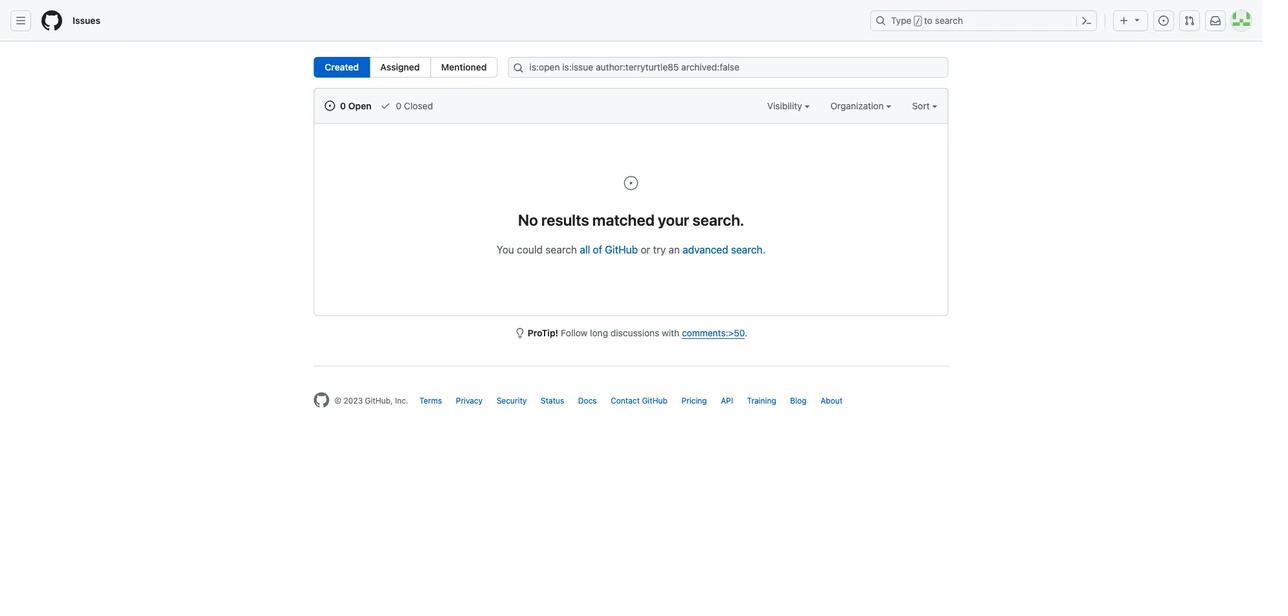 Task type: vqa. For each thing, say whether or not it's contained in the screenshot.
the right .
yes



Task type: locate. For each thing, give the bounding box(es) containing it.
type
[[891, 15, 911, 26]]

0 horizontal spatial 0
[[340, 100, 346, 111]]

Issues search field
[[508, 57, 948, 78]]

0 for closed
[[396, 100, 402, 111]]

command palette image
[[1081, 16, 1092, 26]]

an
[[669, 243, 680, 256]]

0 closed link
[[381, 99, 433, 113]]

issue opened image
[[325, 101, 335, 111], [623, 175, 639, 191]]

status link
[[541, 397, 564, 406]]

privacy
[[456, 397, 483, 406]]

github
[[605, 243, 638, 256], [642, 397, 668, 406]]

triangle down image
[[1132, 15, 1142, 25]]

could
[[517, 243, 543, 256]]

footer
[[303, 366, 959, 441]]

issue opened image left 0 open
[[325, 101, 335, 111]]

0 right check icon
[[396, 100, 402, 111]]

blog link
[[790, 397, 807, 406]]

you could search all of github or try an advanced search .
[[497, 243, 765, 256]]

security link
[[497, 397, 527, 406]]

notifications image
[[1210, 16, 1221, 26]]

homepage image
[[41, 10, 62, 31]]

0 vertical spatial issue opened image
[[325, 101, 335, 111]]

1 0 from the left
[[340, 100, 346, 111]]

created
[[325, 62, 359, 73]]

advanced search link
[[683, 243, 763, 256]]

results
[[541, 211, 589, 229]]

0 vertical spatial .
[[763, 243, 765, 256]]

0 open
[[338, 100, 372, 111]]

try
[[653, 243, 666, 256]]

security
[[497, 397, 527, 406]]

docs
[[578, 397, 597, 406]]

0 horizontal spatial issue opened image
[[325, 101, 335, 111]]

pricing link
[[682, 397, 707, 406]]

matched
[[592, 211, 655, 229]]

0 horizontal spatial .
[[745, 328, 747, 339]]

protip! follow long discussions with comments:>50 .
[[528, 328, 747, 339]]

follow
[[561, 328, 588, 339]]

plus image
[[1119, 16, 1129, 26]]

1 vertical spatial .
[[745, 328, 747, 339]]

or
[[641, 243, 650, 256]]

search.
[[693, 211, 744, 229]]

about
[[821, 397, 843, 406]]

0 inside 0 open link
[[340, 100, 346, 111]]

blog
[[790, 397, 807, 406]]

api
[[721, 397, 733, 406]]

1 horizontal spatial issue opened image
[[623, 175, 639, 191]]

search left all
[[545, 243, 577, 256]]

with
[[662, 328, 679, 339]]

0
[[340, 100, 346, 111], [396, 100, 402, 111]]

search down search. in the right of the page
[[731, 243, 763, 256]]

2 0 from the left
[[396, 100, 402, 111]]

github right 'of'
[[605, 243, 638, 256]]

github right contact
[[642, 397, 668, 406]]

0 inside 0 closed link
[[396, 100, 402, 111]]

0 vertical spatial github
[[605, 243, 638, 256]]

mentioned
[[441, 62, 487, 73]]

closed
[[404, 100, 433, 111]]

0 left open
[[340, 100, 346, 111]]

assigned
[[380, 62, 420, 73]]

1 vertical spatial issue opened image
[[623, 175, 639, 191]]

inc.
[[395, 397, 408, 406]]

0 for open
[[340, 100, 346, 111]]

1 vertical spatial github
[[642, 397, 668, 406]]

.
[[763, 243, 765, 256], [745, 328, 747, 339]]

contact
[[611, 397, 640, 406]]

search right to
[[935, 15, 963, 26]]

issue opened image up 'no results matched your search.'
[[623, 175, 639, 191]]

/
[[915, 17, 920, 26]]

of
[[593, 243, 602, 256]]

1 horizontal spatial github
[[642, 397, 668, 406]]

search
[[935, 15, 963, 26], [545, 243, 577, 256], [731, 243, 763, 256]]

light bulb image
[[515, 328, 525, 339]]

1 horizontal spatial 0
[[396, 100, 402, 111]]

1 horizontal spatial .
[[763, 243, 765, 256]]

2023
[[344, 397, 363, 406]]

2 horizontal spatial search
[[935, 15, 963, 26]]

all
[[580, 243, 590, 256]]

organization button
[[830, 99, 891, 113]]

long
[[590, 328, 608, 339]]

©
[[334, 397, 341, 406]]

sort button
[[912, 99, 937, 113]]

type / to search
[[891, 15, 963, 26]]

docs link
[[578, 397, 597, 406]]



Task type: describe. For each thing, give the bounding box(es) containing it.
organization
[[830, 100, 886, 111]]

visibility button
[[767, 99, 810, 113]]

homepage image
[[314, 393, 329, 408]]

issues
[[73, 15, 100, 26]]

discussions
[[611, 328, 659, 339]]

you
[[497, 243, 514, 256]]

0 open link
[[325, 99, 372, 113]]

terms link
[[419, 397, 442, 406]]

contact github
[[611, 397, 668, 406]]

visibility
[[767, 100, 805, 111]]

0 horizontal spatial github
[[605, 243, 638, 256]]

all of github link
[[580, 243, 638, 256]]

footer containing © 2023 github, inc.
[[303, 366, 959, 441]]

issues element
[[314, 57, 498, 78]]

no results matched your search.
[[518, 211, 744, 229]]

training link
[[747, 397, 776, 406]]

git pull request image
[[1184, 16, 1195, 26]]

contact github link
[[611, 397, 668, 406]]

0 closed
[[393, 100, 433, 111]]

your
[[658, 211, 689, 229]]

comments:>50
[[682, 328, 745, 339]]

created link
[[314, 57, 370, 78]]

no
[[518, 211, 538, 229]]

open
[[348, 100, 372, 111]]

training
[[747, 397, 776, 406]]

search image
[[513, 63, 524, 73]]

check image
[[381, 101, 391, 111]]

1 horizontal spatial search
[[731, 243, 763, 256]]

sort
[[912, 100, 930, 111]]

assigned link
[[369, 57, 431, 78]]

privacy link
[[456, 397, 483, 406]]

status
[[541, 397, 564, 406]]

github,
[[365, 397, 393, 406]]

terms
[[419, 397, 442, 406]]

advanced
[[683, 243, 728, 256]]

mentioned link
[[430, 57, 498, 78]]

issue opened image
[[1158, 16, 1169, 26]]

0 horizontal spatial search
[[545, 243, 577, 256]]

api link
[[721, 397, 733, 406]]

to
[[924, 15, 933, 26]]

about link
[[821, 397, 843, 406]]

Search all issues text field
[[508, 57, 948, 78]]

pricing
[[682, 397, 707, 406]]

issue opened image inside 0 open link
[[325, 101, 335, 111]]

protip!
[[528, 328, 558, 339]]

© 2023 github, inc.
[[334, 397, 408, 406]]

comments:>50 link
[[682, 328, 745, 339]]



